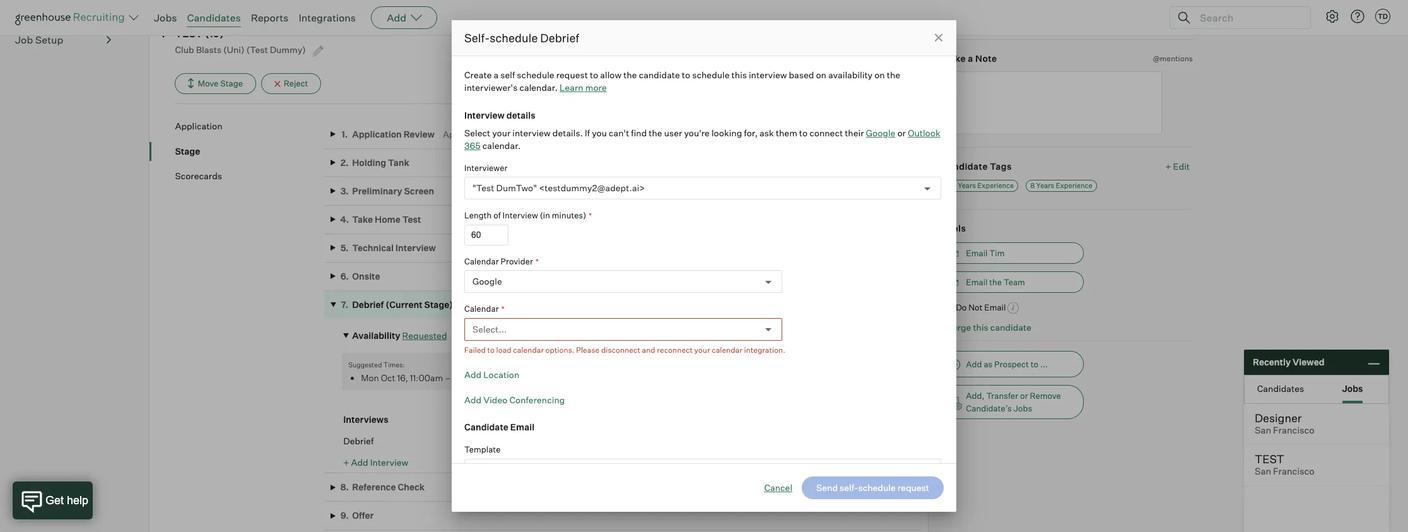 Task type: vqa. For each thing, say whether or not it's contained in the screenshot.
Show Potential Duplicates
no



Task type: locate. For each thing, give the bounding box(es) containing it.
0 vertical spatial stage
[[220, 78, 243, 88]]

a left note
[[968, 53, 974, 64]]

0 horizontal spatial or
[[898, 127, 906, 138]]

debrief up request at the left
[[541, 31, 580, 45]]

conferencing
[[510, 394, 565, 405]]

interview down test
[[396, 242, 436, 253]]

this
[[732, 69, 747, 80], [974, 322, 989, 333]]

1 horizontal spatial interview
[[749, 69, 787, 80]]

1 experience from the left
[[978, 181, 1014, 190]]

application up 2. holding tank
[[352, 129, 402, 139]]

francisco up test san francisco at the bottom
[[1274, 425, 1315, 436]]

1 vertical spatial this
[[974, 322, 989, 333]]

1 vertical spatial your
[[695, 345, 710, 354]]

configure image
[[1326, 9, 1341, 24]]

1 horizontal spatial candidate
[[942, 161, 988, 171]]

–
[[445, 372, 451, 383]]

365
[[465, 140, 481, 151]]

none number field inside 'self-schedule debrief' dialog
[[465, 224, 509, 245]]

0 vertical spatial your
[[492, 127, 511, 138]]

on
[[816, 69, 827, 80], [875, 69, 885, 80], [477, 129, 488, 139]]

email down 'add video conferencing' link
[[511, 422, 535, 432]]

francisco inside 'designer san francisco'
[[1274, 425, 1315, 436]]

0 vertical spatial 2023
[[521, 129, 542, 139]]

schedule
[[490, 31, 538, 45], [517, 69, 555, 80], [693, 69, 730, 80]]

1 horizontal spatial your
[[695, 345, 710, 354]]

looking
[[712, 127, 743, 138]]

1 vertical spatial debrief
[[352, 299, 384, 310]]

4. take home test
[[340, 214, 421, 225]]

make
[[942, 53, 966, 64]]

reports up job setup at the left top
[[15, 8, 53, 20]]

23
[[483, 330, 494, 341]]

add location
[[465, 369, 520, 380]]

0 horizontal spatial candidate
[[639, 69, 680, 80]]

1 horizontal spatial jobs
[[1014, 403, 1033, 413]]

add for add
[[387, 11, 407, 24]]

create
[[465, 69, 492, 80]]

or
[[898, 127, 906, 138], [1021, 391, 1029, 401]]

0 vertical spatial san
[[1255, 425, 1272, 436]]

tags
[[990, 161, 1012, 171]]

0 vertical spatial interview
[[749, 69, 787, 80]]

or inside 'self-schedule debrief' dialog
[[898, 127, 906, 138]]

calendar left integration. in the bottom right of the page
[[712, 345, 743, 354]]

1 san from the top
[[1255, 425, 1272, 436]]

to up more
[[590, 69, 599, 80]]

2 vertical spatial debrief
[[344, 435, 374, 446]]

candidate up 10
[[942, 161, 988, 171]]

the
[[624, 69, 637, 80], [887, 69, 901, 80], [649, 127, 663, 138], [990, 277, 1002, 287]]

1 vertical spatial sep
[[462, 299, 478, 310]]

tim
[[990, 248, 1005, 258]]

merge this candidate link
[[945, 322, 1032, 333]]

add for add video conferencing
[[465, 394, 482, 405]]

google up sep 18, 2023
[[473, 276, 502, 287]]

reminder
[[989, 15, 1034, 26]]

0 vertical spatial this
[[732, 69, 747, 80]]

2 san from the top
[[1255, 466, 1272, 477]]

email up not
[[967, 277, 988, 287]]

test down 'designer san francisco'
[[1255, 452, 1285, 466]]

can't
[[609, 127, 630, 138]]

1 horizontal spatial on
[[816, 69, 827, 80]]

test (19)
[[175, 27, 224, 40]]

td button
[[1376, 9, 1391, 24]]

stage
[[220, 78, 243, 88], [175, 146, 200, 156]]

and
[[642, 345, 656, 354]]

2 experience from the left
[[1056, 181, 1093, 190]]

0 vertical spatial calendar
[[465, 256, 499, 266]]

Search text field
[[1197, 9, 1300, 27]]

1 years from the left
[[958, 181, 976, 190]]

0 horizontal spatial sep
[[462, 299, 478, 310]]

2.
[[341, 157, 349, 168]]

interviewer's
[[465, 82, 518, 92]]

interview left based
[[749, 69, 787, 80]]

to up select your interview details. if you can't find the user you're looking for, ask them to connect their google or
[[682, 69, 691, 80]]

1 vertical spatial a
[[494, 69, 499, 80]]

add inside popup button
[[387, 11, 407, 24]]

years right 8
[[1037, 181, 1055, 190]]

interview for length of interview (in minutes)
[[503, 210, 538, 220]]

test up 'club'
[[175, 27, 203, 40]]

your up calendar .
[[492, 127, 511, 138]]

length of interview (in minutes)
[[465, 210, 587, 220]]

(in
[[540, 210, 550, 220]]

recently
[[1254, 357, 1291, 368]]

1 horizontal spatial reports link
[[251, 11, 289, 24]]

add inside "link"
[[465, 369, 482, 380]]

9.
[[341, 510, 349, 521]]

calendar down the ago
[[513, 345, 544, 354]]

1 horizontal spatial sep
[[489, 129, 506, 139]]

the left "team"
[[990, 277, 1002, 287]]

0 horizontal spatial stage
[[175, 146, 200, 156]]

1 vertical spatial google
[[473, 276, 502, 287]]

reports link up (test
[[251, 11, 289, 24]]

0 horizontal spatial years
[[958, 181, 976, 190]]

template
[[465, 444, 501, 454]]

+ up 8.
[[344, 457, 349, 467]]

reports
[[15, 8, 53, 20], [251, 11, 289, 24]]

application down move
[[175, 121, 223, 131]]

review
[[404, 129, 435, 139]]

stage up scorecards
[[175, 146, 200, 156]]

0 vertical spatial debrief
[[541, 31, 580, 45]]

0 horizontal spatial experience
[[978, 181, 1014, 190]]

2 vertical spatial +
[[344, 457, 349, 467]]

...
[[1041, 359, 1048, 369]]

do
[[956, 302, 967, 312]]

+ edit link
[[1163, 158, 1194, 175]]

you're
[[685, 127, 710, 138]]

2 years from the left
[[1037, 181, 1055, 190]]

interview right of
[[503, 210, 538, 220]]

1 vertical spatial candidate
[[465, 422, 509, 432]]

(19)
[[205, 27, 224, 40]]

0 vertical spatial candidate
[[942, 161, 988, 171]]

club
[[175, 44, 194, 55]]

candidate up template
[[465, 422, 509, 432]]

jobs
[[154, 11, 177, 24], [1343, 383, 1364, 394], [1014, 403, 1033, 413]]

0 vertical spatial candidate
[[639, 69, 680, 80]]

check
[[398, 482, 425, 493]]

"test dumtwo" <testdummy2@adept.ai>
[[473, 183, 645, 193]]

+ up @mentions
[[1169, 15, 1175, 26]]

None number field
[[465, 224, 509, 245]]

2023 up select...
[[493, 299, 514, 310]]

1 horizontal spatial stage
[[220, 78, 243, 88]]

on up 365
[[477, 129, 488, 139]]

for,
[[744, 127, 758, 138]]

0 vertical spatial 18,
[[507, 129, 519, 139]]

email right not
[[985, 302, 1006, 312]]

as
[[984, 359, 993, 369]]

1 horizontal spatial google
[[866, 127, 896, 138]]

|
[[544, 129, 547, 139]]

experience right 8
[[1056, 181, 1093, 190]]

candidate inside 'self-schedule debrief' dialog
[[465, 422, 509, 432]]

+ edit
[[1166, 161, 1190, 171]]

test inside test san francisco
[[1255, 452, 1285, 466]]

experience down the tags
[[978, 181, 1014, 190]]

+ left "edit"
[[1166, 161, 1172, 171]]

google right their in the right top of the page
[[866, 127, 896, 138]]

ask
[[760, 127, 774, 138]]

interview up 8. reference check
[[370, 457, 409, 467]]

san inside test san francisco
[[1255, 466, 1272, 477]]

18, up select...
[[480, 299, 491, 310]]

integrations link
[[299, 11, 356, 24]]

@mentions link
[[1153, 52, 1194, 65]]

0 vertical spatial sep
[[489, 129, 506, 139]]

candidate tags
[[942, 161, 1012, 171]]

0 vertical spatial francisco
[[1274, 425, 1315, 436]]

debrief down interviews
[[344, 435, 374, 446]]

schedule up calendar.
[[517, 69, 555, 80]]

0 horizontal spatial test
[[175, 27, 203, 40]]

5.
[[341, 242, 349, 253]]

0 horizontal spatial candidate
[[465, 422, 509, 432]]

0 vertical spatial +
[[1169, 15, 1175, 26]]

1 vertical spatial or
[[1021, 391, 1029, 401]]

1 vertical spatial candidate
[[991, 322, 1032, 333]]

td button
[[1374, 6, 1394, 27]]

follow-up reminder
[[942, 15, 1034, 26]]

1 francisco from the top
[[1274, 425, 1315, 436]]

1 horizontal spatial a
[[968, 53, 974, 64]]

learn
[[560, 82, 584, 92]]

0 horizontal spatial 18,
[[480, 299, 491, 310]]

1 vertical spatial francisco
[[1274, 466, 1315, 477]]

select...
[[473, 324, 507, 334]]

+ inside + add link
[[1169, 15, 1175, 26]]

1 vertical spatial san
[[1255, 466, 1272, 477]]

san up test san francisco at the bottom
[[1255, 425, 1272, 436]]

interview up the select at the left of the page
[[465, 110, 505, 120]]

on right availability
[[875, 69, 885, 80]]

reports up (test
[[251, 11, 289, 24]]

greenhouse recruiting image
[[15, 10, 129, 25]]

email inside 'button'
[[967, 248, 988, 258]]

1 horizontal spatial or
[[1021, 391, 1029, 401]]

0 vertical spatial a
[[968, 53, 974, 64]]

offer
[[352, 510, 374, 521]]

move
[[198, 78, 219, 88]]

years right 10
[[958, 181, 976, 190]]

follow-
[[942, 15, 976, 26]]

calendar up select...
[[465, 304, 499, 314]]

1 calendar from the top
[[465, 256, 499, 266]]

sep right stage)
[[462, 299, 478, 310]]

move stage
[[198, 78, 243, 88]]

minutes)
[[552, 210, 587, 220]]

merge
[[945, 322, 972, 333]]

.
[[518, 140, 521, 151]]

1 horizontal spatial test
[[1255, 452, 1285, 466]]

2 calendar from the top
[[465, 304, 499, 314]]

9. offer
[[341, 510, 374, 521]]

1 vertical spatial test
[[1255, 452, 1285, 466]]

debrief right 7.
[[352, 299, 384, 310]]

dumtwo"
[[496, 183, 537, 193]]

1 vertical spatial stage
[[175, 146, 200, 156]]

1 vertical spatial calendar
[[465, 304, 499, 314]]

email left tim
[[967, 248, 988, 258]]

18,
[[507, 129, 519, 139], [480, 299, 491, 310]]

candidate down do not email
[[991, 322, 1032, 333]]

1 horizontal spatial application
[[352, 129, 402, 139]]

0 horizontal spatial interview
[[513, 127, 551, 138]]

select
[[465, 127, 491, 138]]

1 vertical spatial 2023
[[493, 299, 514, 310]]

a for self-
[[494, 69, 499, 80]]

candidate for candidate tags
[[942, 161, 988, 171]]

1 horizontal spatial 18,
[[507, 129, 519, 139]]

applied
[[443, 129, 475, 139]]

experience
[[978, 181, 1014, 190], [1056, 181, 1093, 190]]

5. technical interview
[[341, 242, 436, 253]]

or right the google link
[[898, 127, 906, 138]]

1 horizontal spatial reports
[[251, 11, 289, 24]]

reports link up job setup "link"
[[15, 6, 111, 22]]

candidate email
[[465, 422, 535, 432]]

add inside button
[[967, 359, 983, 369]]

sep up calendar .
[[489, 129, 506, 139]]

0 horizontal spatial jobs
[[154, 11, 177, 24]]

2023 left |
[[521, 129, 542, 139]]

self-
[[465, 31, 490, 45]]

mon
[[361, 372, 379, 383]]

this up for,
[[732, 69, 747, 80]]

years for 8
[[1037, 181, 1055, 190]]

san down 'designer san francisco'
[[1255, 466, 1272, 477]]

candidate right allow
[[639, 69, 680, 80]]

1 horizontal spatial years
[[1037, 181, 1055, 190]]

(current
[[386, 299, 423, 310]]

to right "them"
[[800, 127, 808, 138]]

add for add as prospect to ...
[[967, 359, 983, 369]]

francisco down 'designer san francisco'
[[1274, 466, 1315, 477]]

to inside button
[[1031, 359, 1039, 369]]

None text field
[[942, 71, 1163, 134]]

0 horizontal spatial this
[[732, 69, 747, 80]]

recently viewed
[[1254, 357, 1325, 368]]

remove
[[1030, 391, 1062, 401]]

this down do not email
[[974, 322, 989, 333]]

2 vertical spatial jobs
[[1014, 403, 1033, 413]]

calendar left provider
[[465, 256, 499, 266]]

stage right move
[[220, 78, 243, 88]]

your right reconnect
[[695, 345, 710, 354]]

8
[[1031, 181, 1035, 190]]

job setup link
[[15, 32, 111, 47]]

a left self
[[494, 69, 499, 80]]

0 vertical spatial test
[[175, 27, 203, 40]]

on right based
[[816, 69, 827, 80]]

+ inside the + edit link
[[1166, 161, 1172, 171]]

1 horizontal spatial this
[[974, 322, 989, 333]]

18, up .
[[507, 129, 519, 139]]

0 vertical spatial or
[[898, 127, 906, 138]]

0 vertical spatial jobs
[[154, 11, 177, 24]]

calendar for calendar provider
[[465, 256, 499, 266]]

candidate for candidate email
[[465, 422, 509, 432]]

1 vertical spatial +
[[1166, 161, 1172, 171]]

to left ...
[[1031, 359, 1039, 369]]

or left the remove
[[1021, 391, 1029, 401]]

outlook 365
[[465, 127, 941, 151]]

interview up .
[[513, 127, 551, 138]]

2 francisco from the top
[[1274, 466, 1315, 477]]

san inside 'designer san francisco'
[[1255, 425, 1272, 436]]

0 horizontal spatial 2023
[[493, 299, 514, 310]]

1 horizontal spatial candidate
[[991, 322, 1032, 333]]

video
[[484, 394, 508, 405]]

to left load
[[488, 345, 495, 354]]

tools
[[942, 223, 967, 234]]

1 horizontal spatial experience
[[1056, 181, 1093, 190]]

2 horizontal spatial jobs
[[1343, 383, 1364, 394]]

francisco inside test san francisco
[[1274, 466, 1315, 477]]

a inside create a self schedule request to allow the candidate to schedule this interview based on availability on the interviewer's calendar.
[[494, 69, 499, 80]]

0 horizontal spatial a
[[494, 69, 499, 80]]

experience for 10 years experience
[[978, 181, 1014, 190]]



Task type: describe. For each thing, give the bounding box(es) containing it.
outlook 365 link
[[465, 127, 941, 151]]

designer
[[1255, 411, 1302, 425]]

email the team button
[[942, 271, 1085, 293]]

resend
[[553, 330, 584, 341]]

3.
[[341, 185, 349, 196]]

google link
[[866, 127, 896, 138]]

test for (19)
[[175, 27, 203, 40]]

1 vertical spatial jobs
[[1343, 383, 1364, 394]]

calendar for calendar
[[465, 304, 499, 314]]

interview inside create a self schedule request to allow the candidate to schedule this interview based on availability on the interviewer's calendar.
[[749, 69, 787, 80]]

stage inside button
[[220, 78, 243, 88]]

up
[[976, 15, 987, 26]]

job setup
[[15, 34, 63, 46]]

if
[[585, 127, 590, 138]]

reject
[[284, 78, 308, 88]]

1 horizontal spatial 2023
[[521, 129, 542, 139]]

interview for + add interview
[[370, 457, 409, 467]]

team
[[1004, 277, 1026, 287]]

scorecards
[[175, 170, 222, 181]]

provider
[[501, 256, 533, 266]]

request
[[557, 69, 588, 80]]

+ for + edit
[[1166, 161, 1172, 171]]

0 vertical spatial google
[[866, 127, 896, 138]]

0 horizontal spatial reports
[[15, 8, 53, 20]]

0 horizontal spatial reports link
[[15, 6, 111, 22]]

technical
[[352, 242, 394, 253]]

2 horizontal spatial on
[[875, 69, 885, 80]]

make a note
[[942, 53, 998, 64]]

test san francisco
[[1255, 452, 1315, 477]]

0 horizontal spatial on
[[477, 129, 488, 139]]

jobs link
[[154, 11, 177, 24]]

location
[[484, 369, 520, 380]]

edit
[[1174, 161, 1190, 171]]

4.
[[340, 214, 349, 225]]

cancel
[[765, 482, 793, 493]]

create a self schedule request to allow the candidate to schedule this interview based on availability on the interviewer's calendar.
[[465, 69, 901, 92]]

email inside button
[[967, 277, 988, 287]]

calendar down the select at the left of the page
[[483, 140, 518, 151]]

the right "find"
[[649, 127, 663, 138]]

oct
[[381, 372, 395, 383]]

schedule up you're
[[693, 69, 730, 80]]

calendar .
[[483, 140, 521, 151]]

email inside 'self-schedule debrief' dialog
[[511, 422, 535, 432]]

interviews
[[344, 414, 389, 425]]

interview for 5. technical interview
[[396, 242, 436, 253]]

reference
[[352, 482, 396, 493]]

+ for + add interview
[[344, 457, 349, 467]]

to inside alert
[[488, 345, 495, 354]]

the right availability
[[887, 69, 901, 80]]

candidate inside create a self schedule request to allow the candidate to schedule this interview based on availability on the interviewer's calendar.
[[639, 69, 680, 80]]

please
[[576, 345, 600, 354]]

length
[[465, 210, 492, 220]]

self-schedule debrief dialog
[[452, 20, 957, 532]]

8. reference check
[[341, 482, 425, 493]]

add button
[[371, 6, 438, 29]]

6. onsite
[[341, 271, 380, 281]]

calendar provider
[[465, 256, 533, 266]]

scorecards link
[[175, 170, 325, 182]]

home
[[375, 214, 401, 225]]

this inside create a self schedule request to allow the candidate to schedule this interview based on availability on the interviewer's calendar.
[[732, 69, 747, 80]]

san for test
[[1255, 466, 1272, 477]]

10 years experience link
[[945, 180, 1019, 192]]

test
[[403, 214, 421, 225]]

add as prospect to ...
[[967, 359, 1048, 369]]

availability
[[829, 69, 873, 80]]

francisco for designer
[[1274, 425, 1315, 436]]

disconnect
[[601, 345, 641, 354]]

self-schedule debrief
[[465, 31, 580, 45]]

sep 18, 2023
[[462, 299, 514, 310]]

add, transfer or remove candidate's jobs button
[[942, 385, 1085, 419]]

add as prospect to ... button
[[942, 351, 1085, 377]]

email tim
[[967, 248, 1005, 258]]

reconnect
[[657, 345, 693, 354]]

10 years experience
[[950, 181, 1014, 190]]

6.
[[341, 271, 349, 281]]

schedule up self
[[490, 31, 538, 45]]

+ add
[[1169, 15, 1194, 26]]

based
[[789, 69, 815, 80]]

+ for + add
[[1169, 15, 1175, 26]]

0 horizontal spatial application
[[175, 121, 223, 131]]

test for san
[[1255, 452, 1285, 466]]

select your interview details. if you can't find the user you're looking for, ask them to connect their google or
[[465, 127, 906, 138]]

stage link
[[175, 145, 325, 157]]

viewed
[[1293, 357, 1325, 368]]

the inside button
[[990, 277, 1002, 287]]

debrief inside dialog
[[541, 31, 580, 45]]

email tim button
[[942, 242, 1085, 264]]

of
[[494, 210, 501, 220]]

designer san francisco
[[1255, 411, 1315, 436]]

calendar.
[[520, 82, 558, 92]]

outlook
[[908, 127, 941, 138]]

integrations
[[299, 11, 356, 24]]

availability
[[352, 330, 400, 341]]

td
[[1378, 12, 1389, 21]]

7. debrief (current stage)
[[341, 299, 453, 310]]

learn more
[[560, 82, 607, 92]]

about
[[458, 330, 481, 341]]

blasts
[[196, 44, 222, 55]]

francisco for test
[[1274, 466, 1315, 477]]

merge this candidate
[[945, 322, 1032, 333]]

11:00am
[[410, 372, 443, 383]]

jobs inside add, transfer or remove candidate's jobs
[[1014, 403, 1033, 413]]

years for 10
[[958, 181, 976, 190]]

the right allow
[[624, 69, 637, 80]]

user
[[664, 127, 683, 138]]

transfer
[[987, 391, 1019, 401]]

0 horizontal spatial your
[[492, 127, 511, 138]]

16,
[[397, 372, 408, 383]]

move stage button
[[175, 73, 256, 94]]

add for add location
[[465, 369, 482, 380]]

cancel link
[[765, 482, 793, 494]]

you
[[592, 127, 607, 138]]

their
[[845, 127, 864, 138]]

a for follow-
[[968, 53, 974, 64]]

failed to load calendar options. please disconnect and reconnect your calendar integration. alert
[[465, 344, 942, 356]]

1 vertical spatial 18,
[[480, 299, 491, 310]]

your inside alert
[[695, 345, 710, 354]]

details.
[[553, 127, 583, 138]]

san for designer
[[1255, 425, 1272, 436]]

candidates
[[187, 11, 241, 24]]

1 vertical spatial interview
[[513, 127, 551, 138]]

+ add interview
[[344, 457, 409, 467]]

(uni)
[[224, 44, 245, 55]]

interview details
[[465, 110, 536, 120]]

8 years experience link
[[1026, 180, 1097, 192]]

0 horizontal spatial google
[[473, 276, 502, 287]]

experience for 8 years experience
[[1056, 181, 1093, 190]]

more
[[586, 82, 607, 92]]

or inside add, transfer or remove candidate's jobs
[[1021, 391, 1029, 401]]



